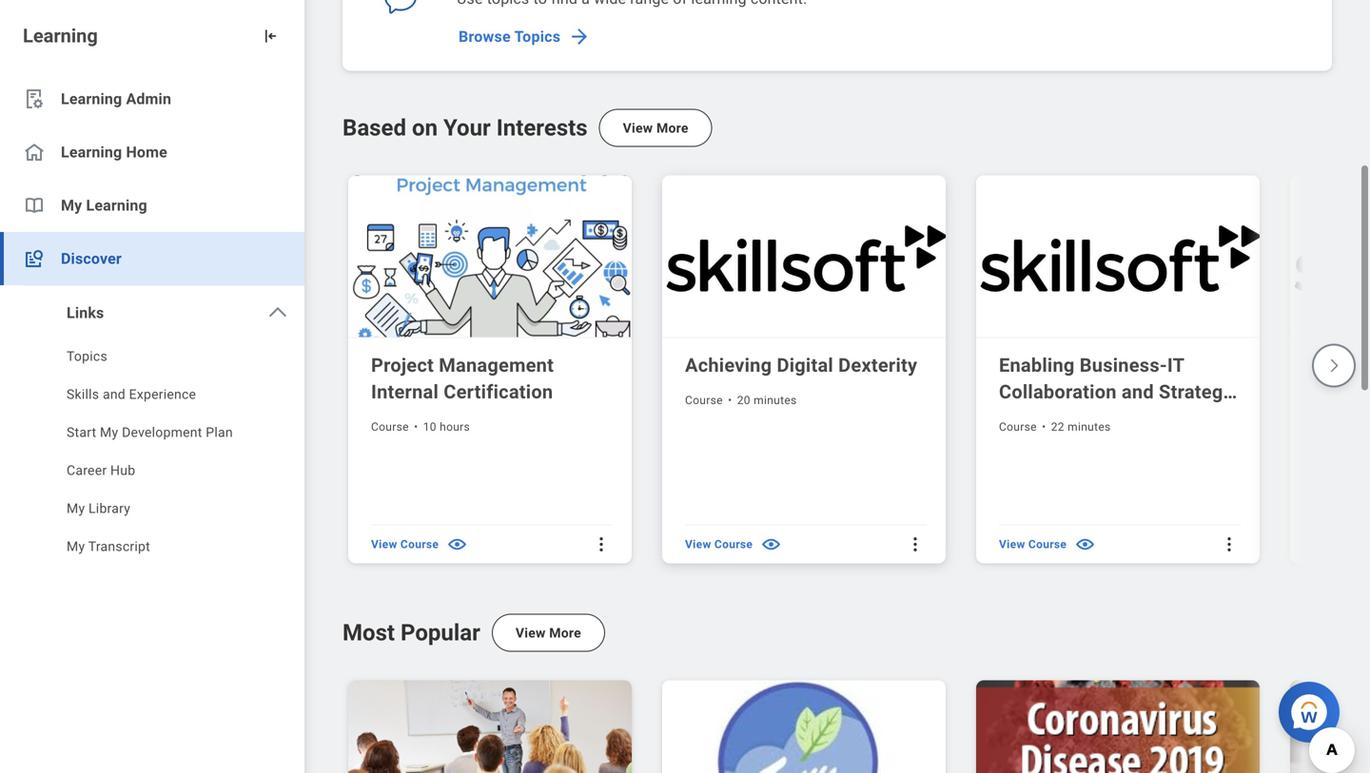 Task type: vqa. For each thing, say whether or not it's contained in the screenshot.


Task type: describe. For each thing, give the bounding box(es) containing it.
achieving
[[685, 354, 772, 377]]

my transcript
[[67, 539, 150, 555]]

customer service: a key to success image
[[348, 681, 636, 774]]

interests
[[496, 114, 588, 141]]

achieving digital dexterity link
[[685, 352, 927, 379]]

view for project management internal certification
[[371, 538, 397, 551]]

enabling
[[999, 354, 1075, 377]]

learning for learning admin
[[61, 90, 122, 108]]

my for my transcript
[[67, 539, 85, 555]]

my for my library
[[67, 501, 85, 517]]

22 minutes
[[1051, 420, 1111, 434]]

home image
[[23, 141, 46, 164]]

view more for most popular
[[516, 625, 581, 641]]

learning down learning home
[[86, 196, 147, 215]]

learning home link
[[0, 126, 304, 179]]

library
[[89, 501, 130, 517]]

skills and experience link
[[0, 378, 304, 416]]

my library link
[[0, 492, 304, 530]]

list containing topics
[[0, 340, 304, 568]]

browse topics link
[[451, 18, 595, 56]]

project management internal certification link
[[371, 352, 613, 406]]

project management internal certification
[[371, 354, 554, 403]]

view more button for most popular
[[492, 614, 605, 652]]

discover
[[61, 250, 122, 268]]

admin
[[126, 90, 171, 108]]

report parameter image
[[23, 88, 46, 110]]

more for most popular
[[549, 625, 581, 641]]

20 minutes
[[737, 394, 797, 407]]

view more for based on your interests
[[623, 120, 689, 136]]

list containing project management internal certification
[[343, 170, 1370, 569]]

cultivating cross-functional team collaboration image
[[1290, 176, 1370, 338]]

cultiva link
[[1313, 352, 1370, 430]]

popular
[[401, 619, 480, 647]]

and inside enabling business-it collaboration and strategic alignment
[[1122, 381, 1154, 403]]

visible image for achieving digital dexterity
[[760, 534, 782, 556]]

internal
[[371, 381, 439, 403]]

on
[[412, 114, 438, 141]]

my transcript link
[[0, 530, 304, 568]]

start
[[67, 425, 96, 441]]

collaboration
[[999, 381, 1117, 403]]

related actions vertical image
[[906, 535, 925, 554]]

project
[[371, 354, 434, 377]]

achieving digital dexterity image
[[662, 176, 950, 338]]

learning admin link
[[0, 72, 304, 126]]

development
[[122, 425, 202, 441]]

view more button for based on your interests
[[599, 109, 712, 147]]

worksite safety image
[[1290, 681, 1370, 774]]

certification
[[444, 381, 553, 403]]

dexterity
[[838, 354, 918, 377]]

covid-19 vaccine - what you should know image
[[976, 681, 1264, 774]]

learning for learning
[[23, 25, 98, 47]]

topics link
[[0, 340, 304, 378]]

most popular
[[343, 619, 480, 647]]

minutes for business-
[[1068, 420, 1111, 434]]

achieving digital dexterity
[[685, 354, 918, 377]]



Task type: locate. For each thing, give the bounding box(es) containing it.
my inside start my development plan link
[[100, 425, 118, 441]]

visible image
[[446, 534, 468, 556]]

project management internal certification image
[[348, 176, 636, 338]]

10 hours
[[423, 420, 470, 434]]

view
[[623, 120, 653, 136], [371, 538, 397, 551], [685, 538, 711, 551], [999, 538, 1025, 551], [516, 625, 546, 641]]

transformation import image
[[261, 27, 280, 46]]

list containing learning admin
[[0, 72, 304, 568]]

chevron right image
[[1325, 357, 1343, 375]]

discover link
[[0, 232, 304, 285]]

digital
[[777, 354, 833, 377]]

and
[[1122, 381, 1154, 403], [103, 387, 126, 402]]

career hub link
[[0, 454, 304, 492]]

my
[[61, 196, 82, 215], [100, 425, 118, 441], [67, 501, 85, 517], [67, 539, 85, 555]]

0 horizontal spatial topics
[[67, 349, 107, 364]]

3 view course from the left
[[999, 538, 1067, 551]]

my for my learning
[[61, 196, 82, 215]]

my learning
[[61, 196, 147, 215]]

1 view course from the left
[[371, 538, 439, 551]]

my learning link
[[0, 179, 304, 232]]

my left transcript
[[67, 539, 85, 555]]

1 horizontal spatial view course
[[685, 538, 753, 551]]

my left library
[[67, 501, 85, 517]]

1 visible image from the left
[[760, 534, 782, 556]]

1 vertical spatial view more
[[516, 625, 581, 641]]

1 horizontal spatial and
[[1122, 381, 1154, 403]]

view course for achieving digital dexterity
[[685, 538, 753, 551]]

2 visible image from the left
[[1074, 534, 1096, 556]]

view for achieving digital dexterity
[[685, 538, 711, 551]]

learning home
[[61, 143, 167, 161]]

learning left "admin"
[[61, 90, 122, 108]]

1 horizontal spatial view more
[[623, 120, 689, 136]]

0 horizontal spatial visible image
[[760, 534, 782, 556]]

minutes right 22
[[1068, 420, 1111, 434]]

cultiva
[[1313, 354, 1370, 430]]

topics
[[514, 28, 561, 46], [67, 349, 107, 364]]

and down the business-
[[1122, 381, 1154, 403]]

view more button
[[599, 109, 712, 147], [492, 614, 605, 652]]

related actions vertical image for project management internal certification
[[592, 535, 611, 554]]

view course for enabling business-it collaboration and strategic alignment
[[999, 538, 1067, 551]]

0 horizontal spatial view course
[[371, 538, 439, 551]]

topics up 'skills'
[[67, 349, 107, 364]]

view course for project management internal certification
[[371, 538, 439, 551]]

my inside my library link
[[67, 501, 85, 517]]

2 related actions vertical image from the left
[[1220, 535, 1239, 554]]

your
[[443, 114, 491, 141]]

1 horizontal spatial topics
[[514, 28, 561, 46]]

view for enabling business-it collaboration and strategic alignment
[[999, 538, 1025, 551]]

skills and experience
[[67, 387, 196, 402]]

strategic
[[1159, 381, 1239, 403]]

start my development plan link
[[0, 416, 304, 454]]

1 vertical spatial minutes
[[1068, 420, 1111, 434]]

20
[[737, 394, 751, 407]]

browse
[[459, 28, 511, 46]]

10
[[423, 420, 437, 434]]

chevron up image
[[266, 302, 289, 324]]

more
[[657, 120, 689, 136], [549, 625, 581, 641]]

minutes for digital
[[754, 394, 797, 407]]

plan
[[206, 425, 233, 441]]

learning up report parameter image
[[23, 25, 98, 47]]

it
[[1167, 354, 1184, 377]]

enabling business-it collaboration and strategic alignment
[[999, 354, 1239, 430]]

1 horizontal spatial visible image
[[1074, 534, 1096, 556]]

0 vertical spatial minutes
[[754, 394, 797, 407]]

1 vertical spatial topics
[[67, 349, 107, 364]]

0 horizontal spatial and
[[103, 387, 126, 402]]

my right the start
[[100, 425, 118, 441]]

related actions vertical image for enabling business-it collaboration and strategic alignment
[[1220, 535, 1239, 554]]

view course
[[371, 538, 439, 551], [685, 538, 753, 551], [999, 538, 1067, 551]]

my library
[[67, 501, 130, 517]]

visible image for enabling business-it collaboration and strategic alignment
[[1074, 534, 1096, 556]]

learning for learning home
[[61, 143, 122, 161]]

more for based on your interests
[[657, 120, 689, 136]]

related actions vertical image
[[592, 535, 611, 554], [1220, 535, 1239, 554]]

home
[[126, 143, 167, 161]]

based on your interests
[[343, 114, 588, 141]]

learning admin
[[61, 90, 171, 108]]

1 vertical spatial more
[[549, 625, 581, 641]]

list
[[0, 72, 304, 568], [343, 170, 1370, 569], [0, 340, 304, 568], [343, 675, 1370, 774]]

management
[[439, 354, 554, 377]]

0 vertical spatial view more button
[[599, 109, 712, 147]]

2 view course from the left
[[685, 538, 753, 551]]

career
[[67, 463, 107, 479]]

0 horizontal spatial related actions vertical image
[[592, 535, 611, 554]]

browse topics
[[459, 28, 561, 46]]

topics left arrow right image on the left top of page
[[514, 28, 561, 46]]

visible image
[[760, 534, 782, 556], [1074, 534, 1096, 556]]

0 horizontal spatial view more
[[516, 625, 581, 641]]

view more
[[623, 120, 689, 136], [516, 625, 581, 641]]

minutes
[[754, 394, 797, 407], [1068, 420, 1111, 434]]

and right 'skills'
[[103, 387, 126, 402]]

1 horizontal spatial related actions vertical image
[[1220, 535, 1239, 554]]

learning inside 'link'
[[61, 143, 122, 161]]

course
[[685, 394, 723, 407], [371, 420, 409, 434], [999, 420, 1037, 434], [401, 538, 439, 551], [714, 538, 753, 551], [1028, 538, 1067, 551]]

1 horizontal spatial minutes
[[1068, 420, 1111, 434]]

based
[[343, 114, 406, 141]]

my right book open icon
[[61, 196, 82, 215]]

experience
[[129, 387, 196, 402]]

arrow right image
[[568, 25, 591, 48]]

22
[[1051, 420, 1065, 434]]

my inside my learning link
[[61, 196, 82, 215]]

hours
[[440, 420, 470, 434]]

0 vertical spatial topics
[[514, 28, 561, 46]]

alignment
[[999, 408, 1089, 430]]

minutes right 20
[[754, 394, 797, 407]]

learning
[[23, 25, 98, 47], [61, 90, 122, 108], [61, 143, 122, 161], [86, 196, 147, 215]]

book open image
[[23, 194, 46, 217]]

links button
[[0, 286, 304, 340]]

my inside the my transcript link
[[67, 539, 85, 555]]

most
[[343, 619, 395, 647]]

career hub
[[67, 463, 135, 479]]

0 horizontal spatial minutes
[[754, 394, 797, 407]]

topics inside "link"
[[67, 349, 107, 364]]

business-
[[1080, 354, 1167, 377]]

enabling business-it collaboration and strategic alignment link
[[999, 352, 1241, 430]]

skills
[[67, 387, 99, 402]]

learning up my learning
[[61, 143, 122, 161]]

0 vertical spatial more
[[657, 120, 689, 136]]

1 related actions vertical image from the left
[[592, 535, 611, 554]]

transcript
[[88, 539, 150, 555]]

hub
[[110, 463, 135, 479]]

2 horizontal spatial view course
[[999, 538, 1067, 551]]

introduction to workday learning image
[[662, 681, 950, 774]]

0 vertical spatial view more
[[623, 120, 689, 136]]

start my development plan
[[67, 425, 233, 441]]

links
[[67, 304, 104, 322]]

1 horizontal spatial more
[[657, 120, 689, 136]]

enabling business-it collaboration and strategic alignment image
[[976, 176, 1264, 338]]

1 vertical spatial view more button
[[492, 614, 605, 652]]

0 horizontal spatial more
[[549, 625, 581, 641]]



